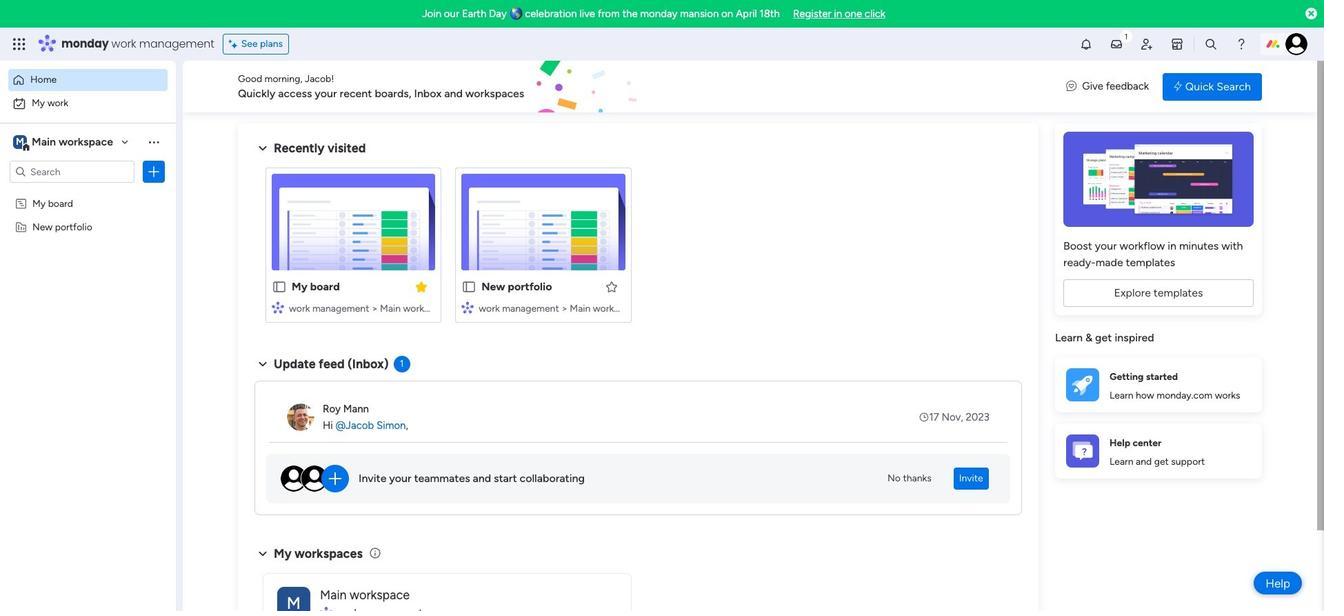 Task type: locate. For each thing, give the bounding box(es) containing it.
getting started element
[[1056, 357, 1263, 412]]

1 horizontal spatial public board image
[[462, 279, 477, 295]]

remove from favorites image
[[415, 280, 429, 294]]

help image
[[1235, 37, 1249, 51]]

2 public board image from the left
[[462, 279, 477, 295]]

1 image
[[1121, 28, 1133, 44]]

close update feed (inbox) image
[[255, 356, 271, 373]]

public board image for add to favorites image
[[462, 279, 477, 295]]

option
[[8, 69, 168, 91], [8, 92, 168, 115], [0, 191, 176, 194]]

public board image
[[272, 279, 287, 295], [462, 279, 477, 295]]

0 horizontal spatial public board image
[[272, 279, 287, 295]]

workspace options image
[[147, 135, 161, 149]]

help center element
[[1056, 423, 1263, 479]]

workspace image
[[277, 587, 311, 611]]

select product image
[[12, 37, 26, 51]]

1 public board image from the left
[[272, 279, 287, 295]]

options image
[[147, 165, 161, 179]]

list box
[[0, 189, 176, 425]]

search everything image
[[1205, 37, 1219, 51]]

v2 user feedback image
[[1067, 79, 1077, 94]]



Task type: describe. For each thing, give the bounding box(es) containing it.
close recently visited image
[[255, 140, 271, 157]]

2 vertical spatial option
[[0, 191, 176, 194]]

close my workspaces image
[[255, 546, 271, 562]]

invite members image
[[1141, 37, 1154, 51]]

add to favorites image
[[605, 280, 619, 294]]

see plans image
[[229, 37, 241, 52]]

public board image for remove from favorites "icon"
[[272, 279, 287, 295]]

workspace image
[[13, 135, 27, 150]]

1 vertical spatial option
[[8, 92, 168, 115]]

jacob simon image
[[1286, 33, 1308, 55]]

workspace selection element
[[13, 134, 115, 152]]

templates image image
[[1068, 132, 1250, 227]]

update feed image
[[1110, 37, 1124, 51]]

quick search results list box
[[255, 157, 1023, 340]]

1 element
[[394, 356, 410, 373]]

roy mann image
[[287, 404, 315, 431]]

0 vertical spatial option
[[8, 69, 168, 91]]

Search in workspace field
[[29, 164, 115, 180]]

notifications image
[[1080, 37, 1094, 51]]

monday marketplace image
[[1171, 37, 1185, 51]]

v2 bolt switch image
[[1175, 79, 1183, 94]]



Task type: vqa. For each thing, say whether or not it's contained in the screenshot.
the topmost MY BOARD
no



